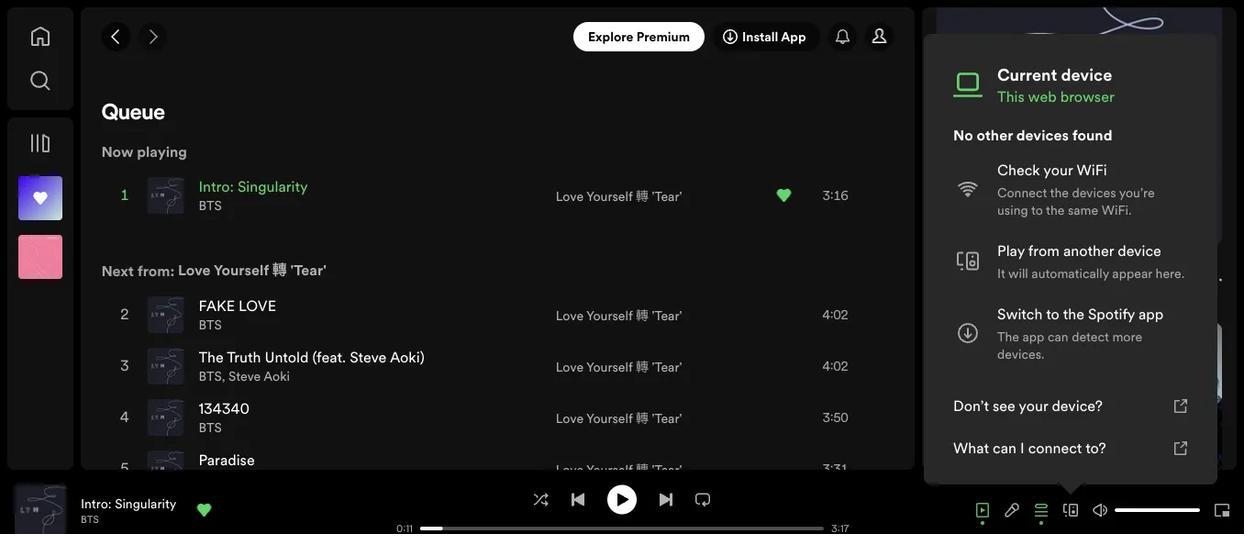 Task type: describe. For each thing, give the bounding box(es) containing it.
3:16 cell
[[777, 171, 878, 220]]

truth
[[227, 347, 261, 367]]

2 horizontal spatial intro:
[[937, 259, 987, 281]]

check your wifi connect the devices you're using to the same wifi.
[[997, 160, 1155, 218]]

automatically
[[1032, 264, 1109, 282]]

don't see your device? link
[[939, 384, 1203, 427]]

no other devices found
[[953, 125, 1112, 145]]

don't see your device?
[[953, 395, 1103, 416]]

next from: love yourself 轉 'tear'
[[101, 260, 326, 281]]

bts for intro: singularity cell
[[199, 197, 222, 214]]

5 love yourself 轉 'tear' from the top
[[556, 461, 682, 478]]

device inside play from another device it will automatically appear here.
[[1118, 240, 1161, 261]]

untold
[[265, 347, 309, 367]]

explore
[[588, 28, 634, 45]]

love yourself 轉 'tear' for 134340
[[556, 409, 682, 427]]

love yourself 轉 'tear' for the truth untold (feat. steve aoki)
[[556, 358, 682, 375]]

go forward image
[[145, 29, 160, 44]]

yourself for 134340
[[586, 409, 633, 427]]

intro: singularity
[[937, 259, 1091, 281]]

'tear' for 134340
[[652, 409, 682, 427]]

connect to a device image
[[1063, 503, 1078, 517]]

pinned image
[[11, 250, 22, 261]]

your inside the check your wifi connect the devices you're using to the same wifi.
[[1044, 160, 1073, 180]]

appear
[[1112, 264, 1153, 282]]

love yourself 轉 'tear' link for 134340
[[556, 408, 682, 427]]

轉 for the truth untold (feat. steve aoki)
[[636, 358, 649, 375]]

found
[[1072, 125, 1112, 145]]

this
[[997, 86, 1025, 106]]

2 group from the top
[[11, 228, 70, 286]]

now playing: intro: singularity by bts footer
[[15, 484, 376, 534]]

browser
[[1060, 86, 1115, 106]]

the inside switch to the spotify app the app can detect more devices.
[[1063, 304, 1084, 324]]

current
[[997, 63, 1057, 86]]

0 vertical spatial devices
[[1016, 125, 1069, 145]]

bts link for intro: singularity
[[199, 197, 222, 214]]

current device this web browser
[[997, 63, 1115, 106]]

intro: singularity bts for "bts" link inside now playing: intro: singularity by bts footer
[[81, 495, 176, 526]]

the inside about the artist button
[[997, 339, 1019, 359]]

what
[[953, 438, 989, 458]]

4:02 for the truth untold (feat. steve aoki)
[[823, 357, 848, 375]]

explore premium button
[[573, 22, 705, 51]]

1 vertical spatial can
[[993, 438, 1017, 458]]

love for fake love
[[556, 306, 584, 324]]

the truth untold (feat. steve aoki) bts , steve aoki
[[199, 347, 425, 385]]

about the artist button
[[937, 323, 1222, 534]]

now playing
[[101, 141, 187, 161]]

main element
[[7, 7, 73, 470]]

devices inside the check your wifi connect the devices you're using to the same wifi.
[[1072, 184, 1116, 201]]

connect
[[1028, 438, 1082, 458]]

3:16
[[823, 187, 848, 204]]

aoki)
[[390, 347, 425, 367]]

what can i connect to? link
[[939, 427, 1203, 469]]

check
[[997, 160, 1040, 180]]

can inside switch to the spotify app the app can detect more devices.
[[1048, 328, 1069, 345]]

previous image
[[571, 492, 585, 507]]

intro: for intro: singularity cell
[[199, 177, 234, 197]]

to?
[[1086, 438, 1106, 458]]

singularity for intro: singularity cell
[[238, 177, 308, 197]]

love yourself 轉 'tear' for fake love
[[556, 306, 682, 324]]

i
[[1020, 438, 1025, 458]]

other
[[977, 125, 1013, 145]]

install app link
[[712, 22, 821, 51]]

4:02 for fake love
[[823, 306, 848, 323]]

no other devices found element
[[953, 160, 1188, 362]]

switch
[[997, 304, 1043, 324]]

轉 inside next from: love yourself 轉 'tear'
[[272, 260, 287, 280]]

fake love bts
[[199, 296, 276, 334]]

134340 cell
[[147, 393, 257, 442]]

intro: singularity link inside footer
[[81, 495, 176, 512]]

app
[[781, 28, 806, 45]]

same
[[1068, 201, 1099, 218]]

(feat.
[[312, 347, 346, 367]]

install app
[[742, 28, 806, 45]]

love inside next from: love yourself 轉 'tear'
[[178, 260, 211, 280]]

detect
[[1072, 328, 1109, 345]]

1 vertical spatial singularity
[[991, 259, 1091, 281]]

to inside switch to the spotify app the app can detect more devices.
[[1046, 304, 1060, 324]]

yourself for fake love
[[586, 306, 633, 324]]

intro: singularity bts for "bts" link within intro: singularity cell
[[199, 177, 308, 214]]

home image
[[29, 26, 51, 48]]

about the artist
[[951, 339, 1061, 359]]

,
[[222, 367, 225, 385]]

what's new image
[[835, 29, 850, 44]]



Task type: vqa. For each thing, say whether or not it's contained in the screenshot.
''Tear'' corresponding to The Truth Untold (feat. Steve Aoki)
yes



Task type: locate. For each thing, give the bounding box(es) containing it.
intro: singularity bts up next from: love yourself 轉 'tear'
[[199, 177, 308, 214]]

1 vertical spatial 4:02
[[823, 357, 848, 375]]

device up appear
[[1118, 240, 1161, 261]]

paradise
[[199, 450, 255, 470]]

about
[[951, 339, 994, 359]]

bts link inside 134340 cell
[[199, 419, 222, 436]]

1 horizontal spatial device
[[1118, 240, 1161, 261]]

player controls element
[[39, 485, 868, 534]]

using
[[997, 201, 1028, 218]]

device
[[1061, 63, 1112, 86], [1118, 240, 1161, 261]]

to right using
[[1031, 201, 1043, 218]]

'tear' for intro: singularity
[[652, 187, 682, 205]]

can left i on the bottom of the page
[[993, 438, 1017, 458]]

yourself inside next from: love yourself 轉 'tear'
[[214, 260, 269, 280]]

0 vertical spatial singularity
[[238, 177, 308, 197]]

1 group from the top
[[11, 169, 70, 228]]

1 horizontal spatial devices
[[1072, 184, 1116, 201]]

1 vertical spatial the
[[199, 347, 224, 367]]

0 vertical spatial can
[[1048, 328, 1069, 345]]

devices
[[1016, 125, 1069, 145], [1072, 184, 1116, 201]]

the left truth
[[199, 347, 224, 367]]

your
[[1044, 160, 1073, 180], [1019, 395, 1048, 416]]

the left same
[[1046, 201, 1065, 218]]

2 vertical spatial singularity
[[115, 495, 176, 512]]

spotify
[[1088, 304, 1135, 324]]

play
[[997, 240, 1025, 261]]

fake
[[199, 296, 235, 316]]

singularity
[[238, 177, 308, 197], [991, 259, 1091, 281], [115, 495, 176, 512]]

0 horizontal spatial to
[[1031, 201, 1043, 218]]

'tear' for the truth untold (feat. steve aoki)
[[652, 358, 682, 375]]

0 horizontal spatial devices
[[1016, 125, 1069, 145]]

bts link inside the truth untold (feat. steve aoki) 'cell'
[[199, 367, 222, 385]]

love
[[556, 187, 584, 205], [178, 260, 211, 280], [556, 306, 584, 324], [556, 358, 584, 375], [556, 409, 584, 427], [556, 461, 584, 478]]

singularity inside cell
[[238, 177, 308, 197]]

install
[[742, 28, 778, 45]]

1 horizontal spatial to
[[1046, 304, 1060, 324]]

0 horizontal spatial app
[[1023, 328, 1045, 345]]

0 vertical spatial intro: singularity bts
[[199, 177, 308, 214]]

singularity for now playing: intro: singularity by bts footer
[[115, 495, 176, 512]]

you're
[[1119, 184, 1155, 201]]

轉
[[636, 187, 649, 205], [272, 260, 287, 280], [636, 306, 649, 324], [636, 358, 649, 375], [636, 409, 649, 427], [636, 461, 649, 478]]

steve right (feat.
[[350, 347, 387, 367]]

premium
[[637, 28, 690, 45]]

love yourself 轉 'tear'
[[556, 187, 682, 205], [556, 306, 682, 324], [556, 358, 682, 375], [556, 409, 682, 427], [556, 461, 682, 478]]

the
[[997, 328, 1019, 345], [199, 347, 224, 367]]

your left wifi
[[1044, 160, 1073, 180]]

1 vertical spatial intro:
[[937, 259, 987, 281]]

4 love yourself 轉 'tear' from the top
[[556, 409, 682, 427]]

bts link for 134340
[[199, 419, 222, 436]]

bts link
[[199, 197, 222, 214], [199, 316, 222, 334], [199, 367, 222, 385], [199, 419, 222, 436], [81, 512, 99, 526]]

1 vertical spatial app
[[1023, 328, 1045, 345]]

top bar and user menu element
[[81, 7, 915, 66]]

will
[[1008, 264, 1028, 282]]

devices.
[[997, 345, 1045, 362]]

devices down web
[[1016, 125, 1069, 145]]

next
[[101, 261, 134, 281]]

playing
[[137, 141, 187, 161]]

intro: singularity bts
[[199, 177, 308, 214], [81, 495, 176, 526]]

intro: singularity bts inside now playing: intro: singularity by bts footer
[[81, 495, 176, 526]]

the down switch
[[997, 328, 1019, 345]]

134340 bts
[[199, 399, 250, 436]]

0 vertical spatial 4:02
[[823, 306, 848, 323]]

connect
[[997, 184, 1047, 201]]

1 horizontal spatial can
[[1048, 328, 1069, 345]]

can left detect
[[1048, 328, 1069, 345]]

the inside the truth untold (feat. steve aoki) bts , steve aoki
[[199, 347, 224, 367]]

'tear' inside next from: love yourself 轉 'tear'
[[290, 260, 326, 280]]

intro: for now playing: intro: singularity by bts footer
[[81, 495, 112, 512]]

0 horizontal spatial device
[[1061, 63, 1112, 86]]

0 horizontal spatial singularity
[[115, 495, 176, 512]]

app
[[1139, 304, 1164, 324], [1023, 328, 1045, 345]]

now playing view image
[[43, 493, 58, 507]]

1 vertical spatial devices
[[1072, 184, 1116, 201]]

yourself
[[586, 187, 633, 205], [214, 260, 269, 280], [586, 306, 633, 324], [586, 358, 633, 375], [586, 409, 633, 427], [586, 461, 633, 478]]

轉 for intro: singularity
[[636, 187, 649, 205]]

to inside the check your wifi connect the devices you're using to the same wifi.
[[1031, 201, 1043, 218]]

1 vertical spatial to
[[1046, 304, 1060, 324]]

queue
[[101, 103, 165, 125]]

bts inside fake love bts
[[199, 316, 222, 334]]

intro: left it
[[937, 259, 987, 281]]

go back image
[[109, 29, 123, 44]]

0 vertical spatial intro:
[[199, 177, 234, 197]]

0 vertical spatial the
[[997, 328, 1019, 345]]

1 horizontal spatial the
[[997, 328, 1019, 345]]

2 love yourself 轉 'tear' from the top
[[556, 306, 682, 324]]

group
[[11, 169, 70, 228], [11, 228, 70, 286]]

the
[[1050, 184, 1069, 201], [1046, 201, 1065, 218], [1063, 304, 1084, 324], [997, 339, 1019, 359]]

don't
[[953, 395, 989, 416]]

device right web
[[1061, 63, 1112, 86]]

enable shuffle image
[[534, 492, 549, 507]]

0 horizontal spatial the
[[199, 347, 224, 367]]

1 love yourself 轉 'tear' from the top
[[556, 187, 682, 205]]

more
[[1112, 328, 1142, 345]]

bts for the fake love cell at the bottom left
[[199, 316, 222, 334]]

intro: inside footer
[[81, 495, 112, 512]]

bts inside footer
[[81, 512, 99, 526]]

love for 134340
[[556, 409, 584, 427]]

the up detect
[[1063, 304, 1084, 324]]

now
[[101, 141, 133, 161]]

0 horizontal spatial intro: singularity bts
[[81, 495, 176, 526]]

1 horizontal spatial intro: singularity link
[[937, 259, 1091, 281]]

3:31 cell
[[777, 444, 878, 494]]

intro: inside cell
[[199, 177, 234, 197]]

2 4:02 from the top
[[823, 357, 848, 375]]

intro: singularity bts right now playing view icon
[[81, 495, 176, 526]]

0 vertical spatial your
[[1044, 160, 1073, 180]]

play image
[[615, 492, 629, 507]]

volume high image
[[1093, 503, 1107, 517]]

yourself for the truth untold (feat. steve aoki)
[[586, 358, 633, 375]]

intro: singularity link
[[937, 259, 1091, 281], [81, 495, 176, 512]]

1 4:02 from the top
[[823, 306, 848, 323]]

bts inside the truth untold (feat. steve aoki) bts , steve aoki
[[199, 367, 222, 385]]

from:
[[137, 261, 175, 281]]

love for intro: singularity
[[556, 187, 584, 205]]

intro:
[[199, 177, 234, 197], [937, 259, 987, 281], [81, 495, 112, 512]]

love for the truth untold (feat. steve aoki)
[[556, 358, 584, 375]]

1 horizontal spatial intro:
[[199, 177, 234, 197]]

bts
[[199, 197, 222, 214], [199, 316, 222, 334], [199, 367, 222, 385], [199, 419, 222, 436], [81, 512, 99, 526]]

yourself for intro: singularity
[[586, 187, 633, 205]]

explore premium
[[588, 28, 690, 45]]

the inside switch to the spotify app the app can detect more devices.
[[997, 328, 1019, 345]]

love yourself 轉 'tear' link
[[556, 186, 682, 205], [178, 259, 326, 281], [556, 305, 682, 324], [556, 356, 682, 376], [556, 408, 682, 427], [556, 459, 682, 478]]

1 vertical spatial intro: singularity link
[[81, 495, 176, 512]]

intro: right now playing view icon
[[81, 495, 112, 512]]

1 horizontal spatial app
[[1139, 304, 1164, 324]]

intro: singularity bts inside intro: singularity cell
[[199, 177, 308, 214]]

love
[[239, 296, 276, 316]]

1 vertical spatial device
[[1118, 240, 1161, 261]]

'tear'
[[652, 187, 682, 205], [290, 260, 326, 280], [652, 306, 682, 324], [652, 358, 682, 375], [652, 409, 682, 427], [652, 461, 682, 478]]

next image
[[659, 492, 673, 507]]

aoki
[[264, 367, 290, 385]]

device?
[[1052, 395, 1103, 416]]

3:31
[[823, 460, 848, 478]]

1 vertical spatial your
[[1019, 395, 1048, 416]]

the left 'artist'
[[997, 339, 1019, 359]]

'tear' for fake love
[[652, 306, 682, 324]]

134340
[[199, 399, 250, 419]]

app up more
[[1139, 304, 1164, 324]]

3 love yourself 轉 'tear' from the top
[[556, 358, 682, 375]]

steve
[[350, 347, 387, 367], [228, 367, 261, 385]]

play from another device it will automatically appear here.
[[997, 240, 1185, 282]]

to right switch
[[1046, 304, 1060, 324]]

0 horizontal spatial intro:
[[81, 495, 112, 512]]

Enable repeat checkbox
[[688, 485, 718, 514]]

0 vertical spatial to
[[1031, 201, 1043, 218]]

to
[[1031, 201, 1043, 218], [1046, 304, 1060, 324]]

bts link for fake love
[[199, 316, 222, 334]]

轉 for fake love
[[636, 306, 649, 324]]

steve aoki link
[[228, 367, 290, 385]]

search image
[[29, 70, 51, 92]]

the right connect
[[1050, 184, 1069, 201]]

it
[[997, 264, 1005, 282]]

steve right ,
[[228, 367, 261, 385]]

bts link inside now playing: intro: singularity by bts footer
[[81, 512, 99, 526]]

your right the see
[[1019, 395, 1048, 416]]

0 vertical spatial device
[[1061, 63, 1112, 86]]

device inside current device this web browser
[[1061, 63, 1112, 86]]

wifi.
[[1102, 201, 1132, 218]]

intro: up next from: love yourself 轉 'tear'
[[199, 177, 234, 197]]

enable repeat image
[[695, 492, 710, 507]]

bts for now playing: intro: singularity by bts footer
[[81, 512, 99, 526]]

bts inside the 134340 bts
[[199, 419, 222, 436]]

artist
[[1022, 339, 1061, 359]]

love yourself 轉 'tear' link for intro: singularity
[[556, 186, 682, 205]]

web
[[1028, 86, 1057, 106]]

devices down wifi
[[1072, 184, 1116, 201]]

0 horizontal spatial can
[[993, 438, 1017, 458]]

轉 for 134340
[[636, 409, 649, 427]]

bts link inside intro: singularity cell
[[199, 197, 222, 214]]

1 horizontal spatial intro: singularity bts
[[199, 177, 308, 214]]

wifi
[[1077, 160, 1107, 180]]

group up pinned image
[[11, 169, 70, 228]]

from
[[1028, 240, 1060, 261]]

2 horizontal spatial singularity
[[991, 259, 1091, 281]]

0 horizontal spatial intro: singularity link
[[81, 495, 176, 512]]

love yourself 轉 'tear' link for fake love
[[556, 305, 682, 324]]

can
[[1048, 328, 1069, 345], [993, 438, 1017, 458]]

no
[[953, 125, 973, 145]]

see
[[993, 395, 1015, 416]]

singularity inside footer
[[115, 495, 176, 512]]

0 vertical spatial intro: singularity link
[[937, 259, 1091, 281]]

3:50
[[823, 409, 848, 426]]

intro: singularity cell
[[147, 171, 315, 220]]

1 vertical spatial intro: singularity bts
[[81, 495, 176, 526]]

0 vertical spatial app
[[1139, 304, 1164, 324]]

1 horizontal spatial singularity
[[238, 177, 308, 197]]

2 vertical spatial intro:
[[81, 495, 112, 512]]

bts inside intro: singularity cell
[[199, 197, 222, 214]]

switch to the spotify app the app can detect more devices.
[[997, 304, 1164, 362]]

here.
[[1156, 264, 1185, 282]]

paradise cell
[[147, 444, 262, 494]]

group left next
[[11, 228, 70, 286]]

another
[[1063, 240, 1114, 261]]

bts link inside the fake love cell
[[199, 316, 222, 334]]

what can i connect to?
[[953, 438, 1106, 458]]

0 horizontal spatial steve
[[228, 367, 261, 385]]

1 horizontal spatial steve
[[350, 347, 387, 367]]

love yourself 轉 'tear' for intro: singularity
[[556, 187, 682, 205]]

app down switch
[[1023, 328, 1045, 345]]

fake love cell
[[147, 290, 283, 339]]

the truth untold (feat. steve aoki) cell
[[147, 341, 432, 391]]

love yourself 轉 'tear' link for the truth untold (feat. steve aoki)
[[556, 356, 682, 376]]



